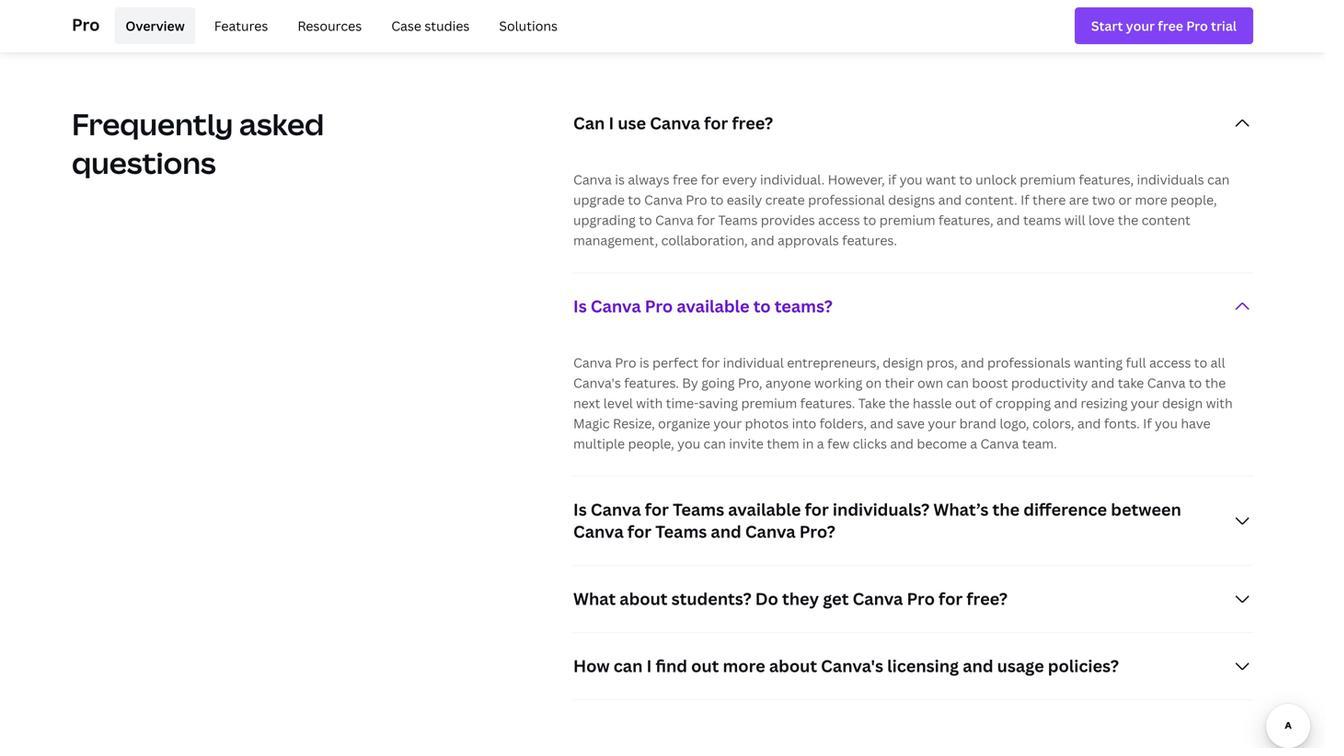 Task type: describe. For each thing, give the bounding box(es) containing it.
them
[[767, 435, 799, 452]]

licensing
[[887, 655, 959, 677]]

if inside canva pro is perfect for individual entrepreneurs, design pros, and professionals wanting full access to all canva's features. by going pro, anyone working on their own can boost productivity and take canva to the next level with time-saving premium features. take the hassle out of cropping and resizing your design with magic resize, organize your photos into folders, and save your brand logo, colors, and fonts. if you have multiple people, you can invite them in a few clicks and become a canva team.
[[1143, 414, 1152, 432]]

1 horizontal spatial your
[[928, 414, 956, 432]]

or
[[1118, 191, 1132, 208]]

the inside canva is always free for every individual. however, if you want to unlock premium features, individuals can upgrade to canva pro to easily create professional designs and content. if there are two or more people, upgrading to canva for teams provides access to premium features, and teams will love the content management, collaboration, and approvals features.
[[1118, 211, 1139, 228]]

their
[[885, 374, 914, 391]]

to up management, on the left top of page
[[639, 211, 652, 228]]

resize,
[[613, 414, 655, 432]]

teams
[[1023, 211, 1061, 228]]

pro up perfect
[[645, 295, 673, 317]]

next
[[573, 394, 600, 412]]

0 horizontal spatial about
[[620, 587, 668, 610]]

1 vertical spatial design
[[1162, 394, 1203, 412]]

create
[[765, 191, 805, 208]]

want
[[926, 171, 956, 188]]

asked
[[239, 104, 324, 144]]

and down provides
[[751, 231, 774, 249]]

own
[[917, 374, 943, 391]]

management,
[[573, 231, 658, 249]]

can down pros,
[[947, 374, 969, 391]]

collaboration,
[[661, 231, 748, 249]]

anyone
[[766, 374, 811, 391]]

cropping
[[995, 394, 1051, 412]]

always
[[628, 171, 670, 188]]

if
[[888, 171, 896, 188]]

find
[[656, 655, 687, 677]]

resizing
[[1081, 394, 1128, 412]]

canva up next
[[573, 354, 612, 371]]

canva up collaboration,
[[655, 211, 694, 228]]

menu bar inside pro element
[[107, 7, 569, 44]]

professional
[[808, 191, 885, 208]]

by
[[682, 374, 698, 391]]

out inside dropdown button
[[691, 655, 719, 677]]

solutions link
[[488, 7, 569, 44]]

and up boost
[[961, 354, 984, 371]]

time-
[[666, 394, 699, 412]]

content
[[1142, 211, 1191, 228]]

can left invite
[[704, 435, 726, 452]]

for inside what about students? do they get canva pro for free? dropdown button
[[939, 587, 963, 610]]

love
[[1089, 211, 1115, 228]]

and down save
[[890, 435, 914, 452]]

get
[[823, 587, 849, 610]]

canva is always free for every individual. however, if you want to unlock premium features, individuals can upgrade to canva pro to easily create professional designs and content. if there are two or more people, upgrading to canva for teams provides access to premium features, and teams will love the content management, collaboration, and approvals features.
[[573, 171, 1230, 249]]

individual
[[723, 354, 784, 371]]

you inside canva is always free for every individual. however, if you want to unlock premium features, individuals can upgrade to canva pro to easily create professional designs and content. if there are two or more people, upgrading to canva for teams provides access to premium features, and teams will love the content management, collaboration, and approvals features.
[[900, 171, 923, 188]]

canva right get
[[853, 587, 903, 610]]

i inside dropdown button
[[647, 655, 652, 677]]

will
[[1065, 211, 1085, 228]]

on
[[866, 374, 882, 391]]

to down professional
[[863, 211, 876, 228]]

is canva pro available to teams? button
[[573, 273, 1253, 339]]

approvals
[[778, 231, 839, 249]]

going
[[701, 374, 735, 391]]

colors,
[[1032, 414, 1074, 432]]

case studies
[[391, 17, 470, 35]]

is inside canva is always free for every individual. however, if you want to unlock premium features, individuals can upgrade to canva pro to easily create professional designs and content. if there are two or more people, upgrading to canva for teams provides access to premium features, and teams will love the content management, collaboration, and approvals features.
[[615, 171, 625, 188]]

2 vertical spatial you
[[677, 435, 700, 452]]

clicks
[[853, 435, 887, 452]]

to up have
[[1189, 374, 1202, 391]]

teams?
[[775, 295, 833, 317]]

2 a from the left
[[970, 435, 977, 452]]

solutions
[[499, 17, 558, 35]]

take
[[1118, 374, 1144, 391]]

save
[[897, 414, 925, 432]]

is for is canva pro available to teams?
[[573, 295, 587, 317]]

case
[[391, 17, 421, 35]]

1 vertical spatial premium
[[879, 211, 935, 228]]

1 horizontal spatial about
[[769, 655, 817, 677]]

few
[[827, 435, 850, 452]]

wanting
[[1074, 354, 1123, 371]]

individuals
[[1137, 171, 1204, 188]]

1 a from the left
[[817, 435, 824, 452]]

do
[[755, 587, 778, 610]]

canva down management, on the left top of page
[[591, 295, 641, 317]]

people, inside canva is always free for every individual. however, if you want to unlock premium features, individuals can upgrade to canva pro to easily create professional designs and content. if there are two or more people, upgrading to canva for teams provides access to premium features, and teams will love the content management, collaboration, and approvals features.
[[1171, 191, 1217, 208]]

2 horizontal spatial your
[[1131, 394, 1159, 412]]

the inside is canva for teams available for individuals? what's the difference between canva for teams and canva pro?
[[992, 498, 1020, 521]]

difference
[[1024, 498, 1107, 521]]

overview link
[[114, 7, 196, 44]]

to left the easily on the top of page
[[710, 191, 724, 208]]

of
[[979, 394, 992, 412]]

can i use canva for free?
[[573, 112, 773, 134]]

access inside canva pro is perfect for individual entrepreneurs, design pros, and professionals wanting full access to all canva's features. by going pro, anyone working on their own can boost productivity and take canva to the next level with time-saving premium features. take the hassle out of cropping and resizing your design with magic resize, organize your photos into folders, and save your brand logo, colors, and fonts. if you have multiple people, you can invite them in a few clicks and become a canva team.
[[1149, 354, 1191, 371]]

more inside canva is always free for every individual. however, if you want to unlock premium features, individuals can upgrade to canva pro to easily create professional designs and content. if there are two or more people, upgrading to canva for teams provides access to premium features, and teams will love the content management, collaboration, and approvals features.
[[1135, 191, 1168, 208]]

policies?
[[1048, 655, 1119, 677]]

two
[[1092, 191, 1115, 208]]

take
[[858, 394, 886, 412]]

0 vertical spatial design
[[883, 354, 923, 371]]

canva inside "dropdown button"
[[650, 112, 700, 134]]

is canva for teams available for individuals? what's the difference between canva for teams and canva pro?
[[573, 498, 1181, 543]]

usage
[[997, 655, 1044, 677]]

provides
[[761, 211, 815, 228]]

canva up what
[[573, 520, 624, 543]]

use
[[618, 112, 646, 134]]

access inside canva is always free for every individual. however, if you want to unlock premium features, individuals can upgrade to canva pro to easily create professional designs and content. if there are two or more people, upgrading to canva for teams provides access to premium features, and teams will love the content management, collaboration, and approvals features.
[[818, 211, 860, 228]]

logo,
[[1000, 414, 1029, 432]]

case studies link
[[380, 7, 481, 44]]

available inside is canva pro available to teams? dropdown button
[[677, 295, 750, 317]]

designs
[[888, 191, 935, 208]]

what
[[573, 587, 616, 610]]

there
[[1033, 191, 1066, 208]]

content.
[[965, 191, 1018, 208]]

1 vertical spatial features,
[[939, 211, 994, 228]]

is canva pro available to teams?
[[573, 295, 833, 317]]

features
[[214, 17, 268, 35]]

pro up the licensing in the right of the page
[[907, 587, 935, 610]]

have
[[1181, 414, 1211, 432]]

teams up students?
[[655, 520, 707, 543]]

magic
[[573, 414, 610, 432]]

upgrading
[[573, 211, 636, 228]]

for inside can i use canva for free? "dropdown button"
[[704, 112, 728, 134]]

invite
[[729, 435, 764, 452]]



Task type: vqa. For each thing, say whether or not it's contained in the screenshot.
free?
yes



Task type: locate. For each thing, give the bounding box(es) containing it.
1 horizontal spatial free?
[[967, 587, 1008, 610]]

0 horizontal spatial is
[[615, 171, 625, 188]]

0 vertical spatial is
[[573, 295, 587, 317]]

more inside dropdown button
[[723, 655, 765, 677]]

0 vertical spatial you
[[900, 171, 923, 188]]

1 vertical spatial i
[[647, 655, 652, 677]]

0 horizontal spatial design
[[883, 354, 923, 371]]

i inside "dropdown button"
[[609, 112, 614, 134]]

2 is from the top
[[573, 498, 587, 521]]

1 horizontal spatial more
[[1135, 191, 1168, 208]]

to left 'all'
[[1194, 354, 1207, 371]]

about down what about students? do they get canva pro for free?
[[769, 655, 817, 677]]

the down 'all'
[[1205, 374, 1226, 391]]

is for is canva for teams available for individuals? what's the difference between canva for teams and canva pro?
[[573, 498, 587, 521]]

canva up upgrade
[[573, 171, 612, 188]]

1 vertical spatial you
[[1155, 414, 1178, 432]]

can i use canva for free? button
[[573, 90, 1253, 156]]

teams down the easily on the top of page
[[718, 211, 758, 228]]

pro left overview link
[[72, 13, 100, 36]]

is inside is canva for teams available for individuals? what's the difference between canva for teams and canva pro?
[[573, 498, 587, 521]]

1 vertical spatial if
[[1143, 414, 1152, 432]]

and up resizing
[[1091, 374, 1115, 391]]

individuals?
[[833, 498, 930, 521]]

you
[[900, 171, 923, 188], [1155, 414, 1178, 432], [677, 435, 700, 452]]

more up content
[[1135, 191, 1168, 208]]

i left use
[[609, 112, 614, 134]]

features.
[[842, 231, 897, 249], [624, 374, 679, 391], [800, 394, 855, 412]]

become
[[917, 435, 967, 452]]

design up have
[[1162, 394, 1203, 412]]

can
[[1207, 171, 1230, 188], [947, 374, 969, 391], [704, 435, 726, 452], [614, 655, 643, 677]]

canva's
[[573, 374, 621, 391], [821, 655, 883, 677]]

1 horizontal spatial a
[[970, 435, 977, 452]]

with
[[636, 394, 663, 412], [1206, 394, 1233, 412]]

what about students? do they get canva pro for free?
[[573, 587, 1008, 610]]

0 horizontal spatial if
[[1021, 191, 1029, 208]]

and down take on the right bottom of page
[[870, 414, 894, 432]]

between
[[1111, 498, 1181, 521]]

to left teams?
[[753, 295, 771, 317]]

questions
[[72, 142, 216, 182]]

frequently
[[72, 104, 233, 144]]

what about students? do they get canva pro for free? button
[[573, 566, 1253, 632]]

2 horizontal spatial premium
[[1020, 171, 1076, 188]]

features. down perfect
[[624, 374, 679, 391]]

photos
[[745, 414, 789, 432]]

canva down logo,
[[980, 435, 1019, 452]]

professionals
[[987, 354, 1071, 371]]

people, down individuals
[[1171, 191, 1217, 208]]

teams inside canva is always free for every individual. however, if you want to unlock premium features, individuals can upgrade to canva pro to easily create professional designs and content. if there are two or more people, upgrading to canva for teams provides access to premium features, and teams will love the content management, collaboration, and approvals features.
[[718, 211, 758, 228]]

1 horizontal spatial people,
[[1171, 191, 1217, 208]]

features. down professional
[[842, 231, 897, 249]]

0 horizontal spatial features,
[[939, 211, 994, 228]]

resources link
[[286, 7, 373, 44]]

if left there
[[1021, 191, 1029, 208]]

free? inside dropdown button
[[967, 587, 1008, 610]]

pro down free
[[686, 191, 707, 208]]

free? up every
[[732, 112, 773, 134]]

is down multiple
[[573, 498, 587, 521]]

is left perfect
[[640, 354, 649, 371]]

canva's down get
[[821, 655, 883, 677]]

0 horizontal spatial out
[[691, 655, 719, 677]]

about
[[620, 587, 668, 610], [769, 655, 817, 677]]

canva down 'always'
[[644, 191, 683, 208]]

if right fonts.
[[1143, 414, 1152, 432]]

full
[[1126, 354, 1146, 371]]

the down 'their'
[[889, 394, 910, 412]]

1 horizontal spatial you
[[900, 171, 923, 188]]

you down organize
[[677, 435, 700, 452]]

for inside canva pro is perfect for individual entrepreneurs, design pros, and professionals wanting full access to all canva's features. by going pro, anyone working on their own can boost productivity and take canva to the next level with time-saving premium features. take the hassle out of cropping and resizing your design with magic resize, organize your photos into folders, and save your brand logo, colors, and fonts. if you have multiple people, you can invite them in a few clicks and become a canva team.
[[702, 354, 720, 371]]

and inside is canva for teams available for individuals? what's the difference between canva for teams and canva pro?
[[711, 520, 741, 543]]

0 vertical spatial premium
[[1020, 171, 1076, 188]]

1 vertical spatial is
[[573, 498, 587, 521]]

in
[[802, 435, 814, 452]]

is canva for teams available for individuals? what's the difference between canva for teams and canva pro? button
[[573, 477, 1253, 565]]

0 horizontal spatial free?
[[732, 112, 773, 134]]

premium up there
[[1020, 171, 1076, 188]]

0 vertical spatial free?
[[732, 112, 773, 134]]

available down collaboration,
[[677, 295, 750, 317]]

and down want
[[938, 191, 962, 208]]

saving
[[699, 394, 738, 412]]

your down take
[[1131, 394, 1159, 412]]

available inside is canva for teams available for individuals? what's the difference between canva for teams and canva pro?
[[728, 498, 801, 521]]

out right find
[[691, 655, 719, 677]]

1 horizontal spatial out
[[955, 394, 976, 412]]

more down do
[[723, 655, 765, 677]]

0 vertical spatial features.
[[842, 231, 897, 249]]

0 horizontal spatial access
[[818, 211, 860, 228]]

is down management, on the left top of page
[[573, 295, 587, 317]]

the down or
[[1118, 211, 1139, 228]]

your
[[1131, 394, 1159, 412], [713, 414, 742, 432], [928, 414, 956, 432]]

premium inside canva pro is perfect for individual entrepreneurs, design pros, and professionals wanting full access to all canva's features. by going pro, anyone working on their own can boost productivity and take canva to the next level with time-saving premium features. take the hassle out of cropping and resizing your design with magic resize, organize your photos into folders, and save your brand logo, colors, and fonts. if you have multiple people, you can invite them in a few clicks and become a canva team.
[[741, 394, 797, 412]]

the
[[1118, 211, 1139, 228], [1205, 374, 1226, 391], [889, 394, 910, 412], [992, 498, 1020, 521]]

and up students?
[[711, 520, 741, 543]]

entrepreneurs,
[[787, 354, 880, 371]]

0 horizontal spatial more
[[723, 655, 765, 677]]

studies
[[425, 17, 470, 35]]

0 vertical spatial if
[[1021, 191, 1029, 208]]

1 horizontal spatial canva's
[[821, 655, 883, 677]]

1 vertical spatial canva's
[[821, 655, 883, 677]]

can inside canva is always free for every individual. however, if you want to unlock premium features, individuals can upgrade to canva pro to easily create professional designs and content. if there are two or more people, upgrading to canva for teams provides access to premium features, and teams will love the content management, collaboration, and approvals features.
[[1207, 171, 1230, 188]]

1 horizontal spatial access
[[1149, 354, 1191, 371]]

pro inside canva pro is perfect for individual entrepreneurs, design pros, and professionals wanting full access to all canva's features. by going pro, anyone working on their own can boost productivity and take canva to the next level with time-saving premium features. take the hassle out of cropping and resizing your design with magic resize, organize your photos into folders, and save your brand logo, colors, and fonts. if you have multiple people, you can invite them in a few clicks and become a canva team.
[[615, 354, 636, 371]]

to down 'always'
[[628, 191, 641, 208]]

0 vertical spatial canva's
[[573, 374, 621, 391]]

0 vertical spatial people,
[[1171, 191, 1217, 208]]

you left have
[[1155, 414, 1178, 432]]

free
[[673, 171, 698, 188]]

features, up two
[[1079, 171, 1134, 188]]

pro,
[[738, 374, 762, 391]]

0 horizontal spatial canva's
[[573, 374, 621, 391]]

out
[[955, 394, 976, 412], [691, 655, 719, 677]]

0 vertical spatial available
[[677, 295, 750, 317]]

productivity
[[1011, 374, 1088, 391]]

available down invite
[[728, 498, 801, 521]]

your down the saving
[[713, 414, 742, 432]]

0 vertical spatial access
[[818, 211, 860, 228]]

is inside canva pro is perfect for individual entrepreneurs, design pros, and professionals wanting full access to all canva's features. by going pro, anyone working on their own can boost productivity and take canva to the next level with time-saving premium features. take the hassle out of cropping and resizing your design with magic resize, organize your photos into folders, and save your brand logo, colors, and fonts. if you have multiple people, you can invite them in a few clicks and become a canva team.
[[640, 354, 649, 371]]

1 vertical spatial people,
[[628, 435, 674, 452]]

1 vertical spatial available
[[728, 498, 801, 521]]

if inside canva is always free for every individual. however, if you want to unlock premium features, individuals can upgrade to canva pro to easily create professional designs and content. if there are two or more people, upgrading to canva for teams provides access to premium features, and teams will love the content management, collaboration, and approvals features.
[[1021, 191, 1029, 208]]

how
[[573, 655, 610, 677]]

features, down content.
[[939, 211, 994, 228]]

features,
[[1079, 171, 1134, 188], [939, 211, 994, 228]]

how can i find out more about canva's licensing and usage policies?
[[573, 655, 1119, 677]]

teams down organize
[[673, 498, 724, 521]]

0 horizontal spatial your
[[713, 414, 742, 432]]

menu bar containing overview
[[107, 7, 569, 44]]

upgrade
[[573, 191, 625, 208]]

canva's inside canva pro is perfect for individual entrepreneurs, design pros, and professionals wanting full access to all canva's features. by going pro, anyone working on their own can boost productivity and take canva to the next level with time-saving premium features. take the hassle out of cropping and resizing your design with magic resize, organize your photos into folders, and save your brand logo, colors, and fonts. if you have multiple people, you can invite them in a few clicks and become a canva team.
[[573, 374, 621, 391]]

fonts.
[[1104, 414, 1140, 432]]

1 horizontal spatial i
[[647, 655, 652, 677]]

is left 'always'
[[615, 171, 625, 188]]

1 horizontal spatial if
[[1143, 414, 1152, 432]]

you right if
[[900, 171, 923, 188]]

1 horizontal spatial with
[[1206, 394, 1233, 412]]

canva right take
[[1147, 374, 1186, 391]]

people,
[[1171, 191, 1217, 208], [628, 435, 674, 452]]

and left the usage
[[963, 655, 993, 677]]

1 is from the top
[[573, 295, 587, 317]]

overview
[[126, 17, 185, 35]]

your up the become
[[928, 414, 956, 432]]

available
[[677, 295, 750, 317], [728, 498, 801, 521]]

can right individuals
[[1207, 171, 1230, 188]]

premium
[[1020, 171, 1076, 188], [879, 211, 935, 228], [741, 394, 797, 412]]

i left find
[[647, 655, 652, 677]]

2 with from the left
[[1206, 394, 1233, 412]]

to right want
[[959, 171, 972, 188]]

features. inside canva is always free for every individual. however, if you want to unlock premium features, individuals can upgrade to canva pro to easily create professional designs and content. if there are two or more people, upgrading to canva for teams provides access to premium features, and teams will love the content management, collaboration, and approvals features.
[[842, 231, 897, 249]]

to
[[959, 171, 972, 188], [628, 191, 641, 208], [710, 191, 724, 208], [639, 211, 652, 228], [863, 211, 876, 228], [753, 295, 771, 317], [1194, 354, 1207, 371], [1189, 374, 1202, 391]]

to inside is canva pro available to teams? dropdown button
[[753, 295, 771, 317]]

with up resize,
[[636, 394, 663, 412]]

2 horizontal spatial you
[[1155, 414, 1178, 432]]

0 vertical spatial more
[[1135, 191, 1168, 208]]

and up "colors,"
[[1054, 394, 1078, 412]]

0 vertical spatial features,
[[1079, 171, 1134, 188]]

and down resizing
[[1078, 414, 1101, 432]]

0 vertical spatial about
[[620, 587, 668, 610]]

canva right use
[[650, 112, 700, 134]]

people, inside canva pro is perfect for individual entrepreneurs, design pros, and professionals wanting full access to all canva's features. by going pro, anyone working on their own can boost productivity and take canva to the next level with time-saving premium features. take the hassle out of cropping and resizing your design with magic resize, organize your photos into folders, and save your brand logo, colors, and fonts. if you have multiple people, you can invite them in a few clicks and become a canva team.
[[628, 435, 674, 452]]

1 horizontal spatial premium
[[879, 211, 935, 228]]

0 horizontal spatial a
[[817, 435, 824, 452]]

1 horizontal spatial is
[[640, 354, 649, 371]]

boost
[[972, 374, 1008, 391]]

0 vertical spatial is
[[615, 171, 625, 188]]

perfect
[[652, 354, 698, 371]]

access down professional
[[818, 211, 860, 228]]

1 vertical spatial access
[[1149, 354, 1191, 371]]

a
[[817, 435, 824, 452], [970, 435, 977, 452]]

people, down resize,
[[628, 435, 674, 452]]

1 with from the left
[[636, 394, 663, 412]]

and down content.
[[997, 211, 1020, 228]]

students?
[[671, 587, 752, 610]]

1 horizontal spatial features,
[[1079, 171, 1134, 188]]

folders,
[[820, 414, 867, 432]]

premium down designs
[[879, 211, 935, 228]]

brand
[[959, 414, 997, 432]]

canva pro is perfect for individual entrepreneurs, design pros, and professionals wanting full access to all canva's features. by going pro, anyone working on their own can boost productivity and take canva to the next level with time-saving premium features. take the hassle out of cropping and resizing your design with magic resize, organize your photos into folders, and save your brand logo, colors, and fonts. if you have multiple people, you can invite them in a few clicks and become a canva team.
[[573, 354, 1233, 452]]

pro up level
[[615, 354, 636, 371]]

0 horizontal spatial people,
[[628, 435, 674, 452]]

premium up 'photos'
[[741, 394, 797, 412]]

easily
[[727, 191, 762, 208]]

about right what
[[620, 587, 668, 610]]

2 vertical spatial features.
[[800, 394, 855, 412]]

0 vertical spatial out
[[955, 394, 976, 412]]

are
[[1069, 191, 1089, 208]]

hassle
[[913, 394, 952, 412]]

canva's up next
[[573, 374, 621, 391]]

pros,
[[926, 354, 958, 371]]

can right how
[[614, 655, 643, 677]]

canva down multiple
[[591, 498, 641, 521]]

0 horizontal spatial you
[[677, 435, 700, 452]]

a down brand at the bottom of page
[[970, 435, 977, 452]]

however,
[[828, 171, 885, 188]]

level
[[603, 394, 633, 412]]

more
[[1135, 191, 1168, 208], [723, 655, 765, 677]]

0 horizontal spatial with
[[636, 394, 663, 412]]

design up 'their'
[[883, 354, 923, 371]]

team.
[[1022, 435, 1057, 452]]

and inside the "how can i find out more about canva's licensing and usage policies?" dropdown button
[[963, 655, 993, 677]]

1 vertical spatial features.
[[624, 374, 679, 391]]

canva's inside dropdown button
[[821, 655, 883, 677]]

menu bar
[[107, 7, 569, 44]]

1 vertical spatial more
[[723, 655, 765, 677]]

pro inside canva is always free for every individual. however, if you want to unlock premium features, individuals can upgrade to canva pro to easily create professional designs and content. if there are two or more people, upgrading to canva for teams provides access to premium features, and teams will love the content management, collaboration, and approvals features.
[[686, 191, 707, 208]]

out inside canva pro is perfect for individual entrepreneurs, design pros, and professionals wanting full access to all canva's features. by going pro, anyone working on their own can boost productivity and take canva to the next level with time-saving premium features. take the hassle out of cropping and resizing your design with magic resize, organize your photos into folders, and save your brand logo, colors, and fonts. if you have multiple people, you can invite them in a few clicks and become a canva team.
[[955, 394, 976, 412]]

if
[[1021, 191, 1029, 208], [1143, 414, 1152, 432]]

0 horizontal spatial premium
[[741, 394, 797, 412]]

frequently asked questions
[[72, 104, 324, 182]]

into
[[792, 414, 816, 432]]

2 vertical spatial premium
[[741, 394, 797, 412]]

access right full
[[1149, 354, 1191, 371]]

unlock
[[976, 171, 1017, 188]]

canva left pro?
[[745, 520, 796, 543]]

1 horizontal spatial design
[[1162, 394, 1203, 412]]

multiple
[[573, 435, 625, 452]]

1 vertical spatial about
[[769, 655, 817, 677]]

every
[[722, 171, 757, 188]]

pro element
[[72, 0, 1253, 52]]

0 horizontal spatial i
[[609, 112, 614, 134]]

with up have
[[1206, 394, 1233, 412]]

out left of
[[955, 394, 976, 412]]

pro
[[72, 13, 100, 36], [686, 191, 707, 208], [645, 295, 673, 317], [615, 354, 636, 371], [907, 587, 935, 610]]

free? up the usage
[[967, 587, 1008, 610]]

the right what's
[[992, 498, 1020, 521]]

1 vertical spatial free?
[[967, 587, 1008, 610]]

1 vertical spatial is
[[640, 354, 649, 371]]

and
[[938, 191, 962, 208], [997, 211, 1020, 228], [751, 231, 774, 249], [961, 354, 984, 371], [1091, 374, 1115, 391], [1054, 394, 1078, 412], [870, 414, 894, 432], [1078, 414, 1101, 432], [890, 435, 914, 452], [711, 520, 741, 543], [963, 655, 993, 677]]

a right in
[[817, 435, 824, 452]]

what's
[[933, 498, 989, 521]]

can inside the "how can i find out more about canva's licensing and usage policies?" dropdown button
[[614, 655, 643, 677]]

0 vertical spatial i
[[609, 112, 614, 134]]

for
[[704, 112, 728, 134], [701, 171, 719, 188], [697, 211, 715, 228], [702, 354, 720, 371], [645, 498, 669, 521], [805, 498, 829, 521], [628, 520, 652, 543], [939, 587, 963, 610]]

features. down working
[[800, 394, 855, 412]]

is
[[573, 295, 587, 317], [573, 498, 587, 521]]

1 vertical spatial out
[[691, 655, 719, 677]]

free? inside "dropdown button"
[[732, 112, 773, 134]]



